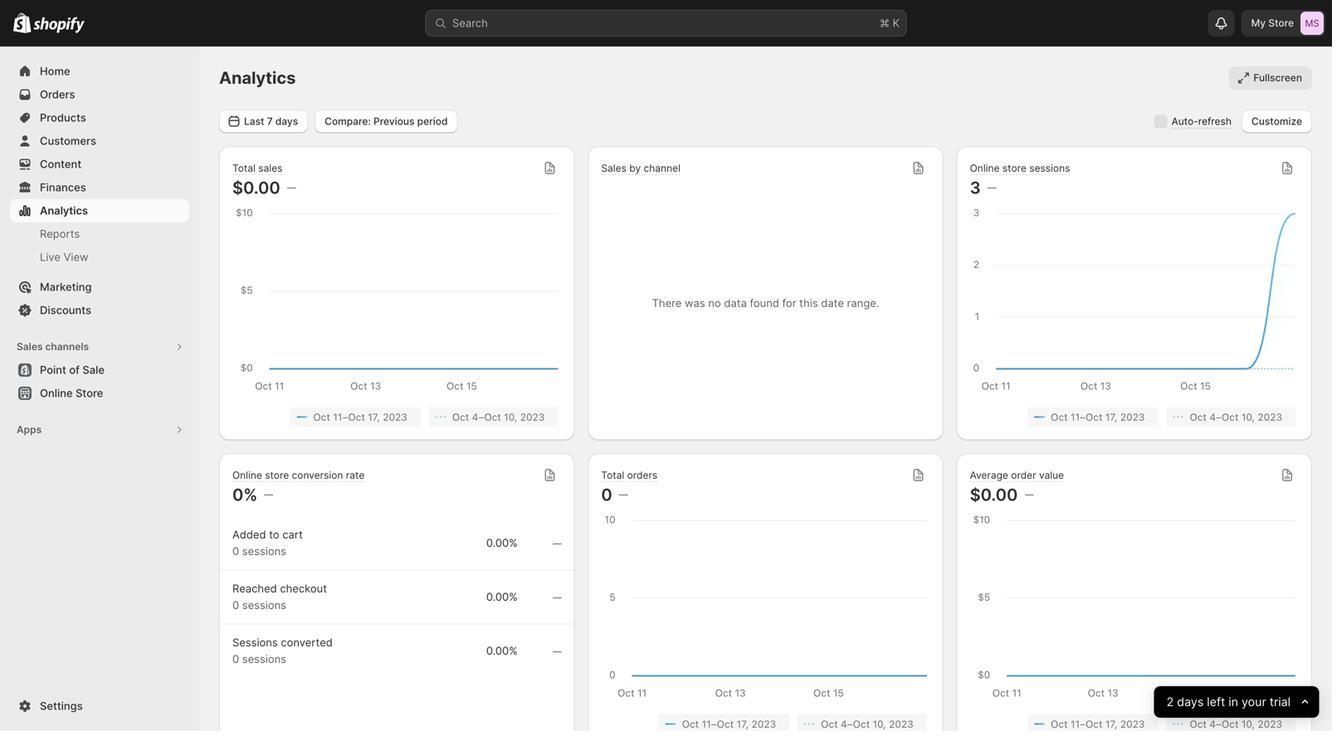 Task type: vqa. For each thing, say whether or not it's contained in the screenshot.
"Email"
no



Task type: describe. For each thing, give the bounding box(es) containing it.
online store sessions
[[970, 162, 1071, 174]]

oct 11–oct 17, 2023 button for total sales
[[290, 407, 421, 427]]

value
[[1040, 470, 1065, 482]]

$0.00 for total
[[232, 178, 280, 198]]

sessions
[[232, 636, 278, 649]]

orders link
[[10, 83, 189, 106]]

sales for sales channels
[[17, 341, 43, 353]]

online for 0%
[[232, 470, 262, 482]]

0 down total orders dropdown button
[[601, 485, 613, 505]]

order
[[1012, 470, 1037, 482]]

last 7 days button
[[219, 110, 308, 133]]

0.00% for reached checkout
[[486, 591, 518, 604]]

list for online store sessions
[[974, 407, 1296, 427]]

content link
[[10, 153, 189, 176]]

no
[[709, 297, 721, 310]]

point of sale
[[40, 364, 105, 377]]

fullscreen button
[[1229, 66, 1313, 90]]

rate
[[346, 470, 365, 482]]

found
[[750, 297, 780, 310]]

sale
[[83, 364, 105, 377]]

17, for total sales
[[368, 411, 380, 423]]

sales by channel button
[[601, 162, 681, 176]]

compare: previous period
[[325, 115, 448, 127]]

products link
[[10, 106, 189, 130]]

customize button
[[1242, 110, 1313, 133]]

0 horizontal spatial shopify image
[[13, 13, 31, 33]]

cart
[[283, 529, 303, 541]]

auto-refresh
[[1172, 115, 1232, 127]]

0%
[[232, 485, 258, 505]]

this
[[800, 297, 818, 310]]

apps
[[17, 424, 42, 436]]

11–oct for average order value
[[1071, 719, 1103, 730]]

sessions converted 0 sessions
[[232, 636, 333, 666]]

orders
[[627, 470, 658, 482]]

store for 3
[[1003, 162, 1027, 174]]

point of sale button
[[0, 359, 199, 382]]

there
[[652, 297, 682, 310]]

your
[[1242, 695, 1267, 710]]

oct 4–oct 10, 2023 for total sales
[[452, 411, 545, 423]]

by
[[630, 162, 641, 174]]

oct 11–oct 17, 2023 for total orders
[[682, 719, 776, 730]]

no change image for 0%
[[264, 489, 273, 502]]

no change image for $0.00
[[1025, 489, 1034, 502]]

for
[[783, 297, 797, 310]]

online for 3
[[970, 162, 1000, 174]]

settings
[[40, 700, 83, 713]]

sessions inside dropdown button
[[1030, 162, 1071, 174]]

data
[[724, 297, 747, 310]]

trial
[[1270, 695, 1291, 710]]

store for online store
[[76, 387, 103, 400]]

compare: previous period button
[[315, 110, 458, 133]]

oct 4–oct 10, 2023 for total orders
[[821, 719, 914, 730]]

oct 11–oct 17, 2023 for total sales
[[313, 411, 408, 423]]

0 inside sessions converted 0 sessions
[[232, 653, 239, 666]]

online store link
[[10, 382, 189, 405]]

10, for total sales
[[504, 411, 518, 423]]

no change image for added to cart 0 sessions
[[552, 538, 562, 551]]

settings link
[[10, 695, 189, 718]]

customize
[[1252, 115, 1303, 127]]

compare:
[[325, 115, 371, 127]]

0.00% for added to cart
[[486, 537, 518, 550]]

online store
[[40, 387, 103, 400]]

4–oct for average order value
[[1210, 719, 1239, 730]]

added
[[232, 529, 266, 541]]

home
[[40, 65, 70, 78]]

converted
[[281, 636, 333, 649]]

3
[[970, 178, 981, 198]]

date
[[821, 297, 844, 310]]

to
[[269, 529, 280, 541]]

average order value
[[970, 470, 1065, 482]]

auto-
[[1172, 115, 1199, 127]]

previous
[[374, 115, 415, 127]]

my store image
[[1301, 12, 1324, 35]]

11–oct for online store sessions
[[1071, 411, 1103, 423]]

17, for online store sessions
[[1106, 411, 1118, 423]]

sales channels button
[[10, 335, 189, 359]]

reached checkout 0 sessions
[[232, 582, 327, 612]]

view
[[64, 251, 89, 264]]

total sales button
[[232, 162, 283, 176]]

conversion
[[292, 470, 343, 482]]

online store conversion rate button
[[232, 469, 365, 483]]

⌘
[[880, 17, 890, 29]]

period
[[417, 115, 448, 127]]

range.
[[847, 297, 880, 310]]

online store sessions button
[[970, 162, 1071, 176]]

oct 4–oct 10, 2023 button for online store sessions
[[1167, 407, 1296, 427]]

total orders button
[[601, 469, 658, 483]]

11–oct for total orders
[[702, 719, 734, 730]]

4–oct for total sales
[[472, 411, 501, 423]]

average order value button
[[970, 469, 1065, 483]]

sales for sales by channel
[[601, 162, 627, 174]]

live view
[[40, 251, 89, 264]]

discounts link
[[10, 299, 189, 322]]

added to cart 0 sessions
[[232, 529, 303, 558]]

was
[[685, 297, 706, 310]]

1 horizontal spatial analytics
[[219, 68, 296, 88]]

finances link
[[10, 176, 189, 199]]

17, for total orders
[[737, 719, 749, 730]]



Task type: locate. For each thing, give the bounding box(es) containing it.
2 horizontal spatial online
[[970, 162, 1000, 174]]

17, for average order value
[[1106, 719, 1118, 730]]

marketing link
[[10, 276, 189, 299]]

0 inside reached checkout 0 sessions
[[232, 599, 239, 612]]

2 days left in your trial
[[1167, 695, 1291, 710]]

reports link
[[10, 223, 189, 246]]

sales up point
[[17, 341, 43, 353]]

no change image for reached checkout 0 sessions
[[552, 592, 562, 605]]

finances
[[40, 181, 86, 194]]

sessions inside reached checkout 0 sessions
[[242, 599, 286, 612]]

4–oct for online store sessions
[[1210, 411, 1239, 423]]

0 horizontal spatial online
[[40, 387, 73, 400]]

no change image
[[264, 489, 273, 502], [619, 489, 628, 502], [1025, 489, 1034, 502]]

analytics down finances
[[40, 204, 88, 217]]

3 0.00% from the top
[[486, 645, 518, 658]]

total orders
[[601, 470, 658, 482]]

list
[[236, 407, 558, 427], [974, 407, 1296, 427], [605, 715, 927, 732], [974, 715, 1296, 732]]

oct 11–oct 17, 2023 button for online store sessions
[[1028, 407, 1159, 427]]

total left sales
[[232, 162, 256, 174]]

list for total sales
[[236, 407, 558, 427]]

oct 4–oct 10, 2023 button
[[429, 407, 558, 427], [1167, 407, 1296, 427], [798, 715, 927, 732], [1167, 715, 1296, 732]]

in
[[1229, 695, 1239, 710]]

0 horizontal spatial store
[[76, 387, 103, 400]]

4–oct for total orders
[[841, 719, 870, 730]]

store inside online store sessions dropdown button
[[1003, 162, 1027, 174]]

sales inside dropdown button
[[601, 162, 627, 174]]

of
[[69, 364, 80, 377]]

online up 3
[[970, 162, 1000, 174]]

1 vertical spatial analytics
[[40, 204, 88, 217]]

analytics up last on the left of the page
[[219, 68, 296, 88]]

⌘ k
[[880, 17, 900, 29]]

analytics link
[[10, 199, 189, 223]]

0
[[601, 485, 613, 505], [232, 545, 239, 558], [232, 599, 239, 612], [232, 653, 239, 666]]

store for my store
[[1269, 17, 1294, 29]]

1 horizontal spatial sales
[[601, 162, 627, 174]]

0 horizontal spatial total
[[232, 162, 256, 174]]

1 horizontal spatial store
[[1269, 17, 1294, 29]]

days
[[275, 115, 298, 127], [1177, 695, 1204, 710]]

oct 11–oct 17, 2023 button for average order value
[[1028, 715, 1159, 732]]

0 vertical spatial store
[[1003, 162, 1027, 174]]

10,
[[504, 411, 518, 423], [1242, 411, 1256, 423], [873, 719, 887, 730], [1242, 719, 1256, 730]]

no change image down total orders dropdown button
[[619, 489, 628, 502]]

total left orders
[[601, 470, 625, 482]]

live
[[40, 251, 61, 264]]

0 vertical spatial sales
[[601, 162, 627, 174]]

0 horizontal spatial no change image
[[264, 489, 273, 502]]

10, for total orders
[[873, 719, 887, 730]]

apps button
[[10, 418, 189, 442]]

store for 0%
[[265, 470, 289, 482]]

oct 4–oct 10, 2023 button for total orders
[[798, 715, 927, 732]]

sessions
[[1030, 162, 1071, 174], [242, 545, 286, 558], [242, 599, 286, 612], [242, 653, 286, 666]]

oct 4–oct 10, 2023 button for average order value
[[1167, 715, 1296, 732]]

2 vertical spatial online
[[232, 470, 262, 482]]

0 inside added to cart 0 sessions
[[232, 545, 239, 558]]

reached
[[232, 582, 277, 595]]

online
[[970, 162, 1000, 174], [40, 387, 73, 400], [232, 470, 262, 482]]

1 vertical spatial store
[[76, 387, 103, 400]]

discounts
[[40, 304, 91, 317]]

store right my
[[1269, 17, 1294, 29]]

2 days left in your trial button
[[1154, 687, 1319, 718]]

reports
[[40, 228, 80, 240]]

1 0.00% from the top
[[486, 537, 518, 550]]

total for 0
[[601, 470, 625, 482]]

0 vertical spatial online
[[970, 162, 1000, 174]]

1 horizontal spatial no change image
[[619, 489, 628, 502]]

$0.00 down "average"
[[970, 485, 1018, 505]]

1 horizontal spatial online
[[232, 470, 262, 482]]

products
[[40, 111, 86, 124]]

my store
[[1252, 17, 1294, 29]]

last
[[244, 115, 264, 127]]

fullscreen
[[1254, 72, 1303, 84]]

marketing
[[40, 281, 92, 294]]

0 down the reached
[[232, 599, 239, 612]]

total sales
[[232, 162, 283, 174]]

point
[[40, 364, 66, 377]]

11–oct for total sales
[[333, 411, 365, 423]]

oct 4–oct 10, 2023 for average order value
[[1190, 719, 1283, 730]]

analytics inside 'link'
[[40, 204, 88, 217]]

online store button
[[0, 382, 199, 405]]

left
[[1207, 695, 1226, 710]]

sales by channel
[[601, 162, 681, 174]]

channel
[[644, 162, 681, 174]]

2023
[[383, 411, 408, 423], [520, 411, 545, 423], [1121, 411, 1145, 423], [1258, 411, 1283, 423], [752, 719, 776, 730], [889, 719, 914, 730], [1121, 719, 1145, 730], [1258, 719, 1283, 730]]

1 horizontal spatial store
[[1003, 162, 1027, 174]]

checkout
[[280, 582, 327, 595]]

0.00% for sessions converted
[[486, 645, 518, 658]]

$0.00 down total sales dropdown button
[[232, 178, 280, 198]]

refresh
[[1199, 115, 1232, 127]]

7
[[267, 115, 273, 127]]

0 horizontal spatial $0.00
[[232, 178, 280, 198]]

0 horizontal spatial analytics
[[40, 204, 88, 217]]

list for average order value
[[974, 715, 1296, 732]]

no change image for sessions converted 0 sessions
[[552, 646, 562, 659]]

total inside dropdown button
[[232, 162, 256, 174]]

0 vertical spatial $0.00
[[232, 178, 280, 198]]

1 vertical spatial store
[[265, 470, 289, 482]]

online down point
[[40, 387, 73, 400]]

online inside 'dropdown button'
[[232, 470, 262, 482]]

1 horizontal spatial days
[[1177, 695, 1204, 710]]

online up 0% at the left bottom
[[232, 470, 262, 482]]

oct
[[313, 411, 330, 423], [452, 411, 469, 423], [1051, 411, 1068, 423], [1190, 411, 1207, 423], [682, 719, 699, 730], [821, 719, 838, 730], [1051, 719, 1068, 730], [1190, 719, 1207, 730]]

point of sale link
[[10, 359, 189, 382]]

total for $0.00
[[232, 162, 256, 174]]

oct 4–oct 10, 2023
[[452, 411, 545, 423], [1190, 411, 1283, 423], [821, 719, 914, 730], [1190, 719, 1283, 730]]

oct 11–oct 17, 2023 for online store sessions
[[1051, 411, 1145, 423]]

3 no change image from the left
[[1025, 489, 1034, 502]]

0 down the sessions
[[232, 653, 239, 666]]

0 vertical spatial 0.00%
[[486, 537, 518, 550]]

sales inside "button"
[[17, 341, 43, 353]]

list for total orders
[[605, 715, 927, 732]]

1 vertical spatial days
[[1177, 695, 1204, 710]]

0 horizontal spatial sales
[[17, 341, 43, 353]]

online store conversion rate
[[232, 470, 365, 482]]

1 vertical spatial 0.00%
[[486, 591, 518, 604]]

0 vertical spatial store
[[1269, 17, 1294, 29]]

customers
[[40, 135, 96, 147]]

1 no change image from the left
[[264, 489, 273, 502]]

live view link
[[10, 246, 189, 269]]

no change image for 0
[[619, 489, 628, 502]]

no change image down order
[[1025, 489, 1034, 502]]

oct 11–oct 17, 2023 button for total orders
[[659, 715, 790, 732]]

store
[[1003, 162, 1027, 174], [265, 470, 289, 482]]

average
[[970, 470, 1009, 482]]

0.00%
[[486, 537, 518, 550], [486, 591, 518, 604], [486, 645, 518, 658]]

store inside "online store conversion rate" 'dropdown button'
[[265, 470, 289, 482]]

1 horizontal spatial shopify image
[[33, 17, 85, 34]]

0 horizontal spatial days
[[275, 115, 298, 127]]

10, for average order value
[[1242, 719, 1256, 730]]

1 vertical spatial sales
[[17, 341, 43, 353]]

17,
[[368, 411, 380, 423], [1106, 411, 1118, 423], [737, 719, 749, 730], [1106, 719, 1118, 730]]

shopify image
[[13, 13, 31, 33], [33, 17, 85, 34]]

sessions inside added to cart 0 sessions
[[242, 545, 286, 558]]

2 no change image from the left
[[619, 489, 628, 502]]

10, for online store sessions
[[1242, 411, 1256, 423]]

sales
[[601, 162, 627, 174], [17, 341, 43, 353]]

2 horizontal spatial no change image
[[1025, 489, 1034, 502]]

sales
[[258, 162, 283, 174]]

store down sale
[[76, 387, 103, 400]]

1 vertical spatial total
[[601, 470, 625, 482]]

0 vertical spatial days
[[275, 115, 298, 127]]

store inside online store link
[[76, 387, 103, 400]]

1 horizontal spatial total
[[601, 470, 625, 482]]

no change image right 0% at the left bottom
[[264, 489, 273, 502]]

online inside "button"
[[40, 387, 73, 400]]

$0.00 for average
[[970, 485, 1018, 505]]

0 vertical spatial total
[[232, 162, 256, 174]]

last 7 days
[[244, 115, 298, 127]]

orders
[[40, 88, 75, 101]]

$0.00
[[232, 178, 280, 198], [970, 485, 1018, 505]]

days right 2
[[1177, 695, 1204, 710]]

store
[[1269, 17, 1294, 29], [76, 387, 103, 400]]

no change image
[[287, 181, 296, 195], [988, 181, 997, 195], [552, 538, 562, 551], [552, 592, 562, 605], [552, 646, 562, 659]]

home link
[[10, 60, 189, 83]]

2 vertical spatial 0.00%
[[486, 645, 518, 658]]

4–oct
[[472, 411, 501, 423], [1210, 411, 1239, 423], [841, 719, 870, 730], [1210, 719, 1239, 730]]

sales left by
[[601, 162, 627, 174]]

1 vertical spatial $0.00
[[970, 485, 1018, 505]]

online inside dropdown button
[[970, 162, 1000, 174]]

sales channels
[[17, 341, 89, 353]]

0 horizontal spatial store
[[265, 470, 289, 482]]

days right 7
[[275, 115, 298, 127]]

total inside dropdown button
[[601, 470, 625, 482]]

oct 4–oct 10, 2023 button for total sales
[[429, 407, 558, 427]]

0 down added
[[232, 545, 239, 558]]

2 0.00% from the top
[[486, 591, 518, 604]]

channels
[[45, 341, 89, 353]]

1 vertical spatial online
[[40, 387, 73, 400]]

1 horizontal spatial $0.00
[[970, 485, 1018, 505]]

oct 11–oct 17, 2023 for average order value
[[1051, 719, 1145, 730]]

customers link
[[10, 130, 189, 153]]

oct 11–oct 17, 2023 button
[[290, 407, 421, 427], [1028, 407, 1159, 427], [659, 715, 790, 732], [1028, 715, 1159, 732]]

there was no data found for this date range.
[[652, 297, 880, 310]]

total
[[232, 162, 256, 174], [601, 470, 625, 482]]

oct 4–oct 10, 2023 for online store sessions
[[1190, 411, 1283, 423]]

search
[[453, 17, 488, 29]]

content
[[40, 158, 82, 171]]

k
[[893, 17, 900, 29]]

sessions inside sessions converted 0 sessions
[[242, 653, 286, 666]]

0 vertical spatial analytics
[[219, 68, 296, 88]]



